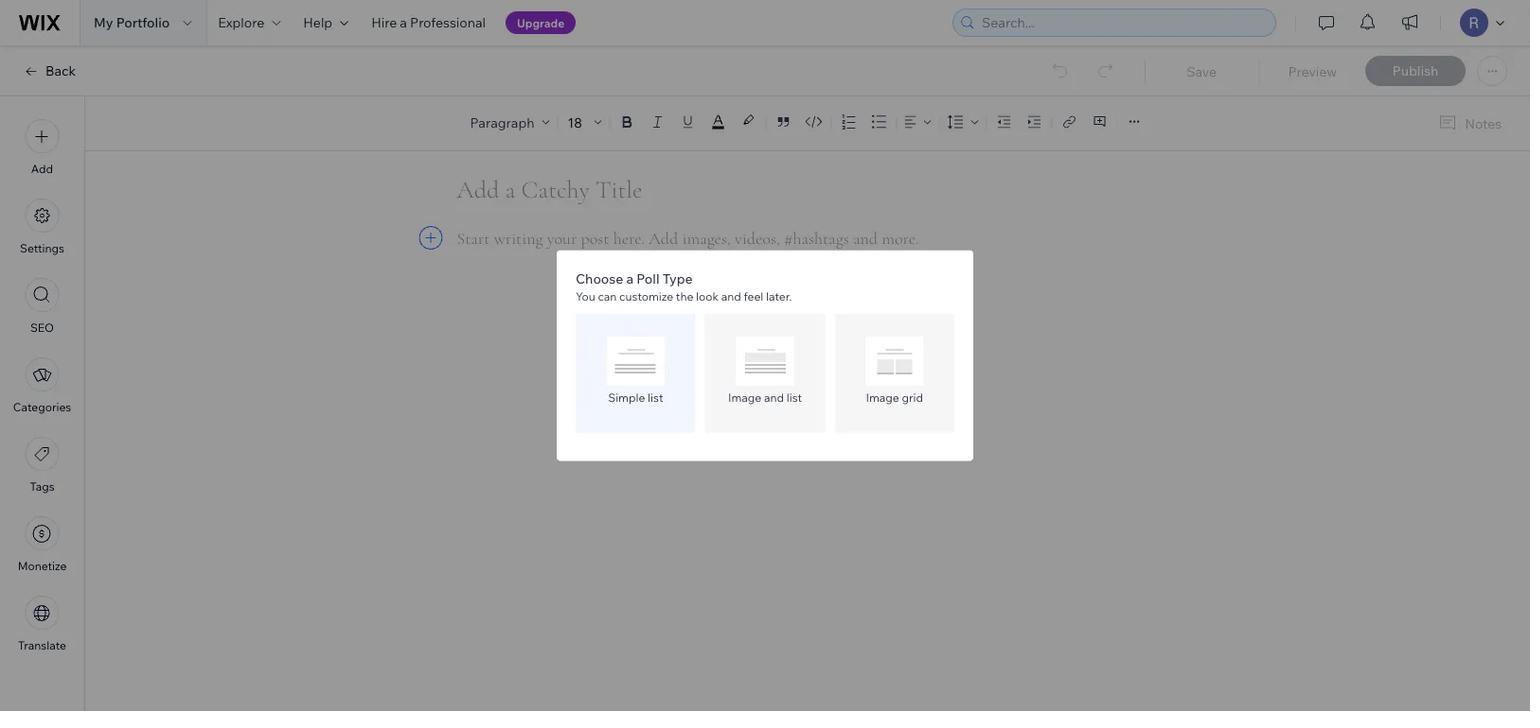 Task type: locate. For each thing, give the bounding box(es) containing it.
and
[[721, 289, 741, 303], [764, 391, 784, 405]]

translate
[[18, 639, 66, 653]]

Search... field
[[976, 9, 1270, 36]]

1 horizontal spatial and
[[764, 391, 784, 405]]

0 vertical spatial and
[[721, 289, 741, 303]]

list box containing simple list
[[576, 314, 954, 433]]

notes
[[1465, 115, 1502, 132]]

0 horizontal spatial and
[[721, 289, 741, 303]]

0 horizontal spatial list
[[648, 391, 663, 405]]

and inside option
[[764, 391, 784, 405]]

feel
[[744, 289, 763, 303]]

0 horizontal spatial a
[[400, 14, 407, 31]]

1 horizontal spatial a
[[626, 271, 634, 287]]

menu
[[0, 108, 84, 665]]

my
[[94, 14, 113, 31]]

back button
[[23, 62, 76, 80]]

hire a professional
[[371, 14, 486, 31]]

you
[[576, 289, 595, 303]]

hire a professional link
[[360, 0, 497, 45]]

portfolio
[[116, 14, 170, 31]]

list box
[[576, 314, 954, 433]]

1 vertical spatial and
[[764, 391, 784, 405]]

0 vertical spatial a
[[400, 14, 407, 31]]

image inside option
[[728, 391, 761, 405]]

simple
[[608, 391, 645, 405]]

1 horizontal spatial list
[[787, 391, 802, 405]]

a for poll
[[626, 271, 634, 287]]

simple list
[[608, 391, 663, 405]]

seo button
[[25, 278, 59, 335]]

a right hire
[[400, 14, 407, 31]]

a for professional
[[400, 14, 407, 31]]

image inside option
[[866, 391, 899, 405]]

2 image from the left
[[866, 391, 899, 405]]

choose a poll type you can customize the look and feel later.
[[576, 271, 792, 303]]

2 list from the left
[[787, 391, 802, 405]]

Add a Catchy Title text field
[[457, 175, 1143, 205]]

add button
[[25, 119, 59, 176]]

customize
[[619, 289, 673, 303]]

1 horizontal spatial image
[[866, 391, 899, 405]]

paragraph
[[470, 114, 534, 130]]

a left poll
[[626, 271, 634, 287]]

image grid option
[[834, 314, 954, 433]]

my portfolio
[[94, 14, 170, 31]]

list
[[648, 391, 663, 405], [787, 391, 802, 405]]

explore
[[218, 14, 264, 31]]

image for image and list
[[728, 391, 761, 405]]

0 horizontal spatial image
[[728, 391, 761, 405]]

1 vertical spatial a
[[626, 271, 634, 287]]

a
[[400, 14, 407, 31], [626, 271, 634, 287]]

notes button
[[1431, 111, 1507, 136]]

and inside choose a poll type you can customize the look and feel later.
[[721, 289, 741, 303]]

image
[[728, 391, 761, 405], [866, 391, 899, 405]]

1 image from the left
[[728, 391, 761, 405]]

a inside choose a poll type you can customize the look and feel later.
[[626, 271, 634, 287]]

add
[[31, 162, 53, 176]]

translate button
[[18, 596, 66, 653]]

monetize button
[[18, 517, 67, 574]]



Task type: vqa. For each thing, say whether or not it's contained in the screenshot.
Image grid option
yes



Task type: describe. For each thing, give the bounding box(es) containing it.
tags button
[[25, 437, 59, 494]]

monetize
[[18, 560, 67, 574]]

the
[[676, 289, 693, 303]]

can
[[598, 289, 617, 303]]

categories
[[13, 400, 71, 415]]

help button
[[292, 0, 360, 45]]

look
[[696, 289, 719, 303]]

back
[[45, 62, 76, 79]]

image for image grid
[[866, 391, 899, 405]]

tags
[[30, 480, 55, 494]]

choose
[[576, 271, 623, 287]]

help
[[303, 14, 332, 31]]

poll
[[637, 271, 659, 287]]

later.
[[766, 289, 792, 303]]

image grid
[[866, 391, 923, 405]]

type
[[662, 271, 693, 287]]

seo
[[30, 321, 54, 335]]

categories button
[[13, 358, 71, 415]]

upgrade
[[517, 16, 564, 30]]

image and list
[[728, 391, 802, 405]]

Font Size field
[[566, 113, 586, 131]]

paragraph button
[[466, 109, 553, 135]]

menu containing add
[[0, 108, 84, 665]]

professional
[[410, 14, 486, 31]]

hire
[[371, 14, 397, 31]]

upgrade button
[[506, 11, 576, 34]]

grid
[[902, 391, 923, 405]]

1 list from the left
[[648, 391, 663, 405]]

settings button
[[20, 199, 64, 256]]

simple list option
[[576, 314, 696, 433]]

settings
[[20, 241, 64, 256]]

image and list option
[[705, 314, 825, 433]]



